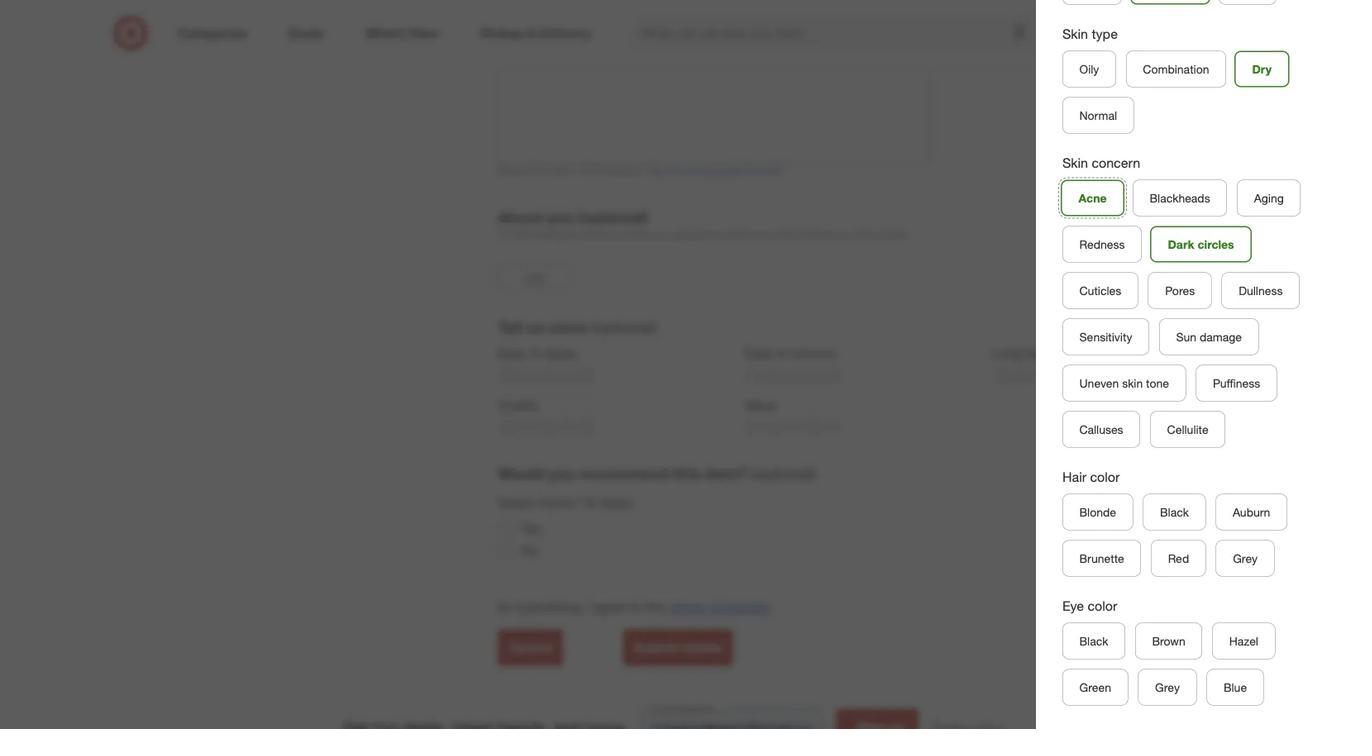 Task type: vqa. For each thing, say whether or not it's contained in the screenshot.
Add
yes



Task type: locate. For each thing, give the bounding box(es) containing it.
0 vertical spatial this
[[736, 228, 752, 241]]

sun damage button
[[1160, 319, 1259, 355]]

grey button down auburn 'button'
[[1216, 541, 1275, 577]]

tips for writing helpful reviews button
[[648, 164, 782, 178]]

grey button
[[1216, 541, 1275, 577], [1139, 670, 1197, 706]]

1 vertical spatial black button
[[1063, 623, 1126, 660]]

to left apply
[[530, 345, 541, 361]]

you inside about you (optional) provide additional details to make your experience of this item more relevant to other guests
[[547, 208, 574, 227]]

1 horizontal spatial this
[[736, 228, 752, 241]]

2 easy from the left
[[745, 345, 773, 361]]

1 vertical spatial color
[[1088, 598, 1118, 615]]

length
[[542, 165, 569, 177]]

hair color
[[1063, 469, 1120, 486]]

0 vertical spatial grey
[[1233, 551, 1258, 566]]

grey
[[1233, 551, 1258, 566], [1156, 680, 1180, 695]]

search
[[1031, 27, 1071, 43]]

0 vertical spatial (optional)
[[578, 208, 648, 227]]

circles
[[1198, 237, 1235, 251]]

easy down tell
[[498, 345, 526, 361]]

1 vertical spatial more
[[549, 318, 587, 337]]

0 horizontal spatial grey
[[1156, 680, 1180, 695]]

color for hair color
[[1090, 469, 1120, 486]]

1 horizontal spatial grey
[[1233, 551, 1258, 566]]

acne button
[[1061, 180, 1125, 216]]

blue button
[[1207, 670, 1264, 706]]

recommend
[[580, 464, 669, 483]]

agree
[[593, 599, 627, 615]]

experience
[[673, 228, 722, 241]]

1 horizontal spatial black button
[[1143, 494, 1206, 531]]

1 vertical spatial grey button
[[1139, 670, 1197, 706]]

0 vertical spatial color
[[1090, 469, 1120, 486]]

grey down brown button
[[1156, 680, 1180, 695]]

helpful
[[716, 165, 746, 177]]

black
[[1160, 505, 1189, 519], [1080, 634, 1109, 648]]

easy to remove
[[745, 345, 836, 361]]

tell
[[498, 318, 522, 337]]

blonde
[[1080, 505, 1117, 519]]

aging
[[1254, 191, 1284, 205]]

1 vertical spatial review
[[682, 640, 723, 656]]

value
[[745, 397, 777, 413]]

1 horizontal spatial easy
[[745, 345, 773, 361]]

0 vertical spatial black
[[1160, 505, 1189, 519]]

20
[[582, 165, 593, 177]]

more right item at the top right of page
[[777, 228, 800, 241]]

acne
[[1079, 191, 1107, 205]]

sun
[[1177, 330, 1197, 344]]

to left make
[[612, 228, 621, 241]]

red button
[[1151, 541, 1207, 577]]

cuticles
[[1080, 283, 1122, 298]]

None text field
[[642, 709, 823, 729]]

color for eye color
[[1088, 598, 1118, 615]]

black up red
[[1160, 505, 1189, 519]]

blue
[[1224, 680, 1247, 695]]

1 vertical spatial skin
[[1063, 155, 1088, 171]]

skin left type
[[1063, 26, 1088, 42]]

easy
[[498, 345, 526, 361], [745, 345, 773, 361]]

dullness
[[1239, 283, 1283, 298]]

item?
[[705, 464, 747, 483]]

reviews
[[749, 165, 782, 177]]

review down review guidelines button on the bottom
[[682, 640, 723, 656]]

0 horizontal spatial grey button
[[1139, 670, 1197, 706]]

skin up acne
[[1063, 155, 1088, 171]]

dark circles button
[[1150, 226, 1252, 263]]

to left remove
[[777, 345, 788, 361]]

1 horizontal spatial more
[[777, 228, 800, 241]]

0 vertical spatial skin
[[1063, 26, 1088, 42]]

review right the
[[668, 599, 707, 615]]

dry
[[1253, 62, 1272, 76]]

the
[[646, 599, 665, 615]]

redness
[[1080, 237, 1125, 251]]

0 horizontal spatial easy
[[498, 345, 526, 361]]

1 skin from the top
[[1063, 26, 1088, 42]]

1 easy from the left
[[498, 345, 526, 361]]

this
[[736, 228, 752, 241], [674, 464, 701, 483]]

color right hair
[[1090, 469, 1120, 486]]

normal
[[1080, 108, 1117, 122]]

to left other at top right
[[840, 228, 849, 241]]

dullness button
[[1222, 273, 1300, 309]]

1 vertical spatial you
[[548, 464, 575, 483]]

you for about
[[547, 208, 574, 227]]

calluses
[[1080, 422, 1124, 437]]

None text field
[[498, 15, 930, 164]]

you up option
[[548, 464, 575, 483]]

to
[[612, 228, 621, 241], [840, 228, 849, 241], [530, 345, 541, 361], [777, 345, 788, 361], [631, 599, 642, 615]]

grey button down brown button
[[1139, 670, 1197, 706]]

yes
[[521, 521, 542, 537]]

sensitivity button
[[1063, 319, 1150, 355]]

i
[[586, 599, 590, 615]]

minimum length is 20 characters. tips for writing helpful reviews
[[498, 165, 782, 177]]

this left item?
[[674, 464, 701, 483]]

this right of
[[736, 228, 752, 241]]

submit
[[634, 640, 678, 656]]

select option to apply
[[498, 495, 634, 511]]

damage
[[1200, 330, 1242, 344]]

1 vertical spatial (optional)
[[592, 318, 657, 337]]

color right eye
[[1088, 598, 1118, 615]]

0 vertical spatial you
[[547, 208, 574, 227]]

0 horizontal spatial black button
[[1063, 623, 1126, 660]]

details
[[580, 228, 609, 241]]

long
[[992, 345, 1022, 361]]

black down eye color
[[1080, 634, 1109, 648]]

(optional)
[[578, 208, 648, 227], [592, 318, 657, 337], [751, 464, 816, 483]]

combination button
[[1126, 51, 1227, 87]]

of
[[725, 228, 733, 241]]

grey down auburn 'button'
[[1233, 551, 1258, 566]]

more up apply
[[549, 318, 587, 337]]

black button up red
[[1143, 494, 1206, 531]]

you up additional
[[547, 208, 574, 227]]

would you recommend this item? (optional)
[[498, 464, 816, 483]]

puffiness button
[[1196, 365, 1278, 402]]

lasting
[[1025, 345, 1064, 361]]

to left the
[[631, 599, 642, 615]]

1 horizontal spatial grey button
[[1216, 541, 1275, 577]]

2 skin from the top
[[1063, 155, 1088, 171]]

green
[[1080, 680, 1112, 695]]

0 vertical spatial more
[[777, 228, 800, 241]]

color
[[1090, 469, 1120, 486], [1088, 598, 1118, 615]]

1 vertical spatial this
[[674, 464, 701, 483]]

provide
[[498, 228, 531, 241]]

more
[[777, 228, 800, 241], [549, 318, 587, 337]]

guests
[[877, 228, 907, 241]]

1 vertical spatial black
[[1080, 634, 1109, 648]]

easy up value
[[745, 345, 773, 361]]

type
[[1092, 26, 1118, 42]]

black button down eye color
[[1063, 623, 1126, 660]]

black button
[[1143, 494, 1206, 531], [1063, 623, 1126, 660]]

cuticles button
[[1063, 273, 1139, 309]]



Task type: describe. For each thing, give the bounding box(es) containing it.
0 horizontal spatial black
[[1080, 634, 1109, 648]]

skin type
[[1063, 26, 1118, 42]]

brunette
[[1080, 551, 1125, 566]]

(optional) inside about you (optional) provide additional details to make your experience of this item more relevant to other guests
[[578, 208, 648, 227]]

pores button
[[1149, 273, 1212, 309]]

redness button
[[1063, 226, 1142, 263]]

this inside about you (optional) provide additional details to make your experience of this item more relevant to other guests
[[736, 228, 752, 241]]

uneven skin tone
[[1080, 376, 1169, 390]]

eye
[[1063, 598, 1084, 615]]

Yes radio
[[498, 521, 514, 537]]

is
[[572, 165, 579, 177]]

easy to apply
[[498, 345, 577, 361]]

skin for skin type
[[1063, 26, 1088, 42]]

you for would
[[548, 464, 575, 483]]

No radio
[[498, 543, 514, 559]]

your
[[651, 228, 670, 241]]

item
[[755, 228, 774, 241]]

skin
[[1122, 376, 1143, 390]]

tips
[[648, 165, 666, 177]]

puffiness
[[1213, 376, 1261, 390]]

dry button
[[1235, 51, 1290, 87]]

relevant
[[802, 228, 837, 241]]

oily button
[[1063, 51, 1116, 87]]

cancel
[[509, 640, 552, 656]]

review guidelines button
[[668, 598, 770, 617]]

other
[[852, 228, 875, 241]]

more inside about you (optional) provide additional details to make your experience of this item more relevant to other guests
[[777, 228, 800, 241]]

pores
[[1166, 283, 1195, 298]]

0 vertical spatial grey button
[[1216, 541, 1275, 577]]

us
[[527, 318, 545, 337]]

brown button
[[1136, 623, 1203, 660]]

eye color
[[1063, 598, 1118, 615]]

characters.
[[596, 165, 645, 177]]

cellulite
[[1168, 422, 1209, 437]]

0 vertical spatial review
[[668, 599, 707, 615]]

select
[[498, 495, 535, 511]]

auburn
[[1233, 505, 1271, 519]]

add
[[525, 272, 543, 284]]

make
[[624, 228, 648, 241]]

2 vertical spatial (optional)
[[751, 464, 816, 483]]

hazel
[[1230, 634, 1259, 648]]

0 horizontal spatial this
[[674, 464, 701, 483]]

about you (optional) provide additional details to make your experience of this item more relevant to other guests
[[498, 208, 907, 241]]

tone
[[1146, 376, 1169, 390]]

red
[[1168, 551, 1190, 566]]

calluses button
[[1063, 412, 1141, 448]]

hazel button
[[1213, 623, 1276, 660]]

combination
[[1143, 62, 1210, 76]]

easy for easy to apply
[[498, 345, 526, 361]]

brunette button
[[1063, 541, 1142, 577]]

long lasting
[[992, 345, 1064, 361]]

no
[[521, 543, 538, 559]]

writing
[[684, 165, 714, 177]]

option
[[539, 495, 579, 511]]

dark
[[1168, 237, 1195, 251]]

cancel link
[[498, 630, 563, 666]]

apply
[[600, 495, 634, 511]]

uneven
[[1080, 376, 1119, 390]]

dark circles
[[1168, 237, 1235, 251]]

hair
[[1063, 469, 1087, 486]]

skin for skin concern
[[1063, 155, 1088, 171]]

would
[[498, 464, 544, 483]]

search button
[[1031, 15, 1071, 55]]

1 vertical spatial grey
[[1156, 680, 1180, 695]]

blonde button
[[1063, 494, 1134, 531]]

sensitivity
[[1080, 330, 1133, 344]]

0 vertical spatial black button
[[1143, 494, 1206, 531]]

0 horizontal spatial more
[[549, 318, 587, 337]]

quality
[[498, 397, 539, 413]]

sun damage
[[1177, 330, 1242, 344]]

uneven skin tone button
[[1063, 365, 1186, 402]]

by
[[498, 599, 514, 615]]

review inside submit review button
[[682, 640, 723, 656]]

brown
[[1152, 634, 1186, 648]]

cellulite button
[[1151, 412, 1226, 448]]

easy for easy to remove
[[745, 345, 773, 361]]

additional
[[534, 228, 577, 241]]

blackheads button
[[1133, 180, 1228, 216]]

for
[[669, 165, 681, 177]]

concern
[[1092, 155, 1141, 171]]

by submitting, i agree to the review guidelines
[[498, 599, 770, 615]]

about
[[498, 208, 543, 227]]

submit review button
[[623, 630, 734, 666]]

normal button
[[1063, 97, 1134, 134]]

1 horizontal spatial black
[[1160, 505, 1189, 519]]

What can we help you find? suggestions appear below search field
[[631, 15, 1043, 51]]

skin concern
[[1063, 155, 1141, 171]]

green button
[[1063, 670, 1129, 706]]

guidelines
[[710, 599, 770, 615]]

add button
[[498, 265, 571, 291]]

aging button
[[1237, 180, 1301, 216]]

minimum
[[498, 165, 539, 177]]



